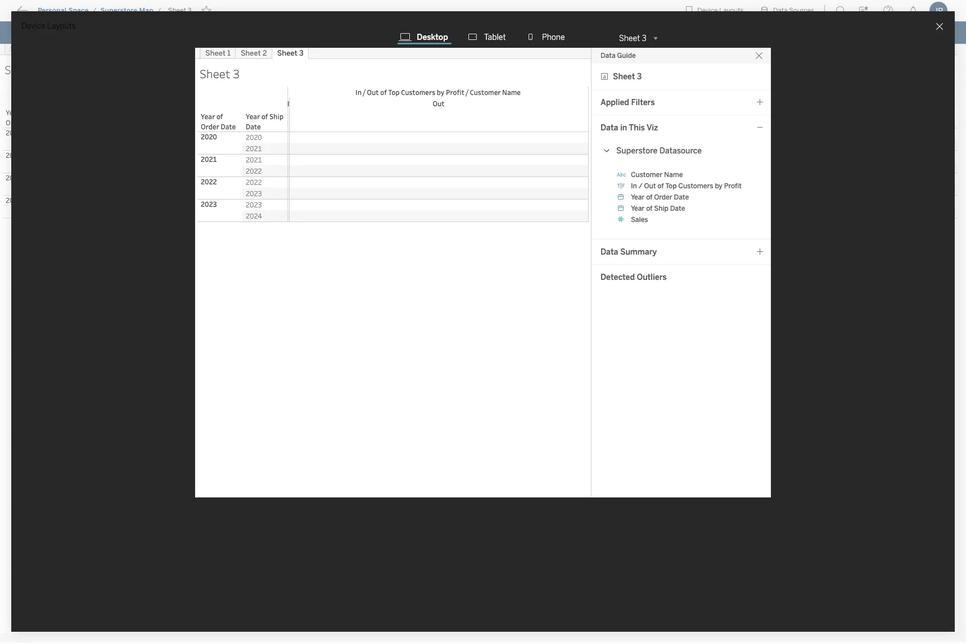 Task type: describe. For each thing, give the bounding box(es) containing it.
to
[[51, 8, 60, 19]]

skip to content
[[29, 8, 97, 19]]

sheet 3 button
[[615, 32, 662, 45]]

tab list containing desktop
[[391, 32, 576, 45]]

sheet 3 element
[[165, 7, 195, 15]]

device layouts
[[21, 21, 76, 31]]

phone button
[[523, 32, 569, 43]]

superstore map link
[[100, 6, 154, 15]]

tablet button
[[465, 32, 510, 43]]

sheet 3 inside dropdown button
[[619, 33, 647, 43]]

3 inside dropdown button
[[642, 33, 647, 43]]

2 / from the left
[[157, 7, 161, 15]]

personal
[[38, 7, 67, 15]]

tablet
[[484, 32, 506, 42]]

personal space / superstore map /
[[38, 7, 161, 15]]

skip to content link
[[27, 6, 115, 21]]

map
[[139, 7, 154, 15]]



Task type: locate. For each thing, give the bounding box(es) containing it.
desktop
[[417, 32, 448, 42]]

0 vertical spatial sheet
[[168, 7, 186, 15]]

layouts
[[47, 21, 76, 31]]

sheet inside dropdown button
[[619, 33, 641, 43]]

0 horizontal spatial sheet
[[168, 7, 186, 15]]

1 horizontal spatial /
[[157, 7, 161, 15]]

0 horizontal spatial 3
[[188, 7, 192, 15]]

1 horizontal spatial 3
[[642, 33, 647, 43]]

1 horizontal spatial sheet
[[619, 33, 641, 43]]

1 vertical spatial sheet 3
[[619, 33, 647, 43]]

tab list
[[391, 32, 576, 45]]

phone
[[542, 32, 565, 42]]

/ right map
[[157, 7, 161, 15]]

desktop button
[[398, 32, 452, 44]]

personal space link
[[37, 6, 89, 15]]

1 vertical spatial 3
[[642, 33, 647, 43]]

sheet 3
[[168, 7, 192, 15], [619, 33, 647, 43]]

superstore
[[100, 7, 137, 15]]

device
[[21, 21, 45, 31]]

0 vertical spatial 3
[[188, 7, 192, 15]]

1 / from the left
[[93, 7, 97, 15]]

/
[[93, 7, 97, 15], [157, 7, 161, 15]]

content
[[62, 8, 97, 19]]

/ right space
[[93, 7, 97, 15]]

0 vertical spatial sheet 3
[[168, 7, 192, 15]]

sheet
[[168, 7, 186, 15], [619, 33, 641, 43]]

0 horizontal spatial sheet 3
[[168, 7, 192, 15]]

1 vertical spatial sheet
[[619, 33, 641, 43]]

3
[[188, 7, 192, 15], [642, 33, 647, 43]]

1 horizontal spatial sheet 3
[[619, 33, 647, 43]]

0 horizontal spatial /
[[93, 7, 97, 15]]

space
[[68, 7, 89, 15]]

skip
[[29, 8, 48, 19]]



Task type: vqa. For each thing, say whether or not it's contained in the screenshot.
DUE
no



